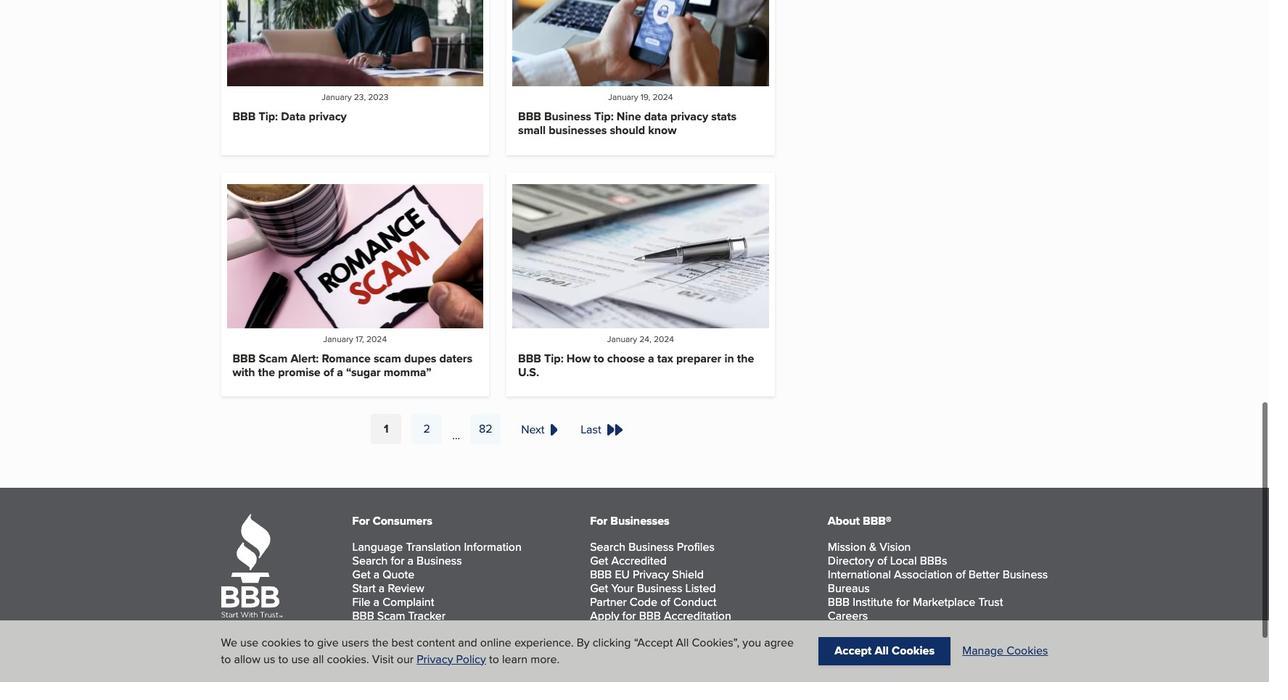 Task type: locate. For each thing, give the bounding box(es) containing it.
the inside bbb tip: how to choose a tax preparer in the u.s.
[[737, 350, 754, 367]]

privacy right data
[[671, 108, 708, 125]]

listed
[[685, 581, 716, 597]]

1 privacy from the left
[[309, 108, 347, 125]]

scam
[[259, 350, 288, 367], [377, 608, 405, 625], [411, 636, 439, 653]]

1 vertical spatial hq
[[408, 664, 425, 681]]

1
[[383, 421, 388, 438]]

1 horizontal spatial privacy
[[633, 567, 669, 583]]

for left businesses
[[590, 513, 608, 530]]

next link
[[518, 422, 560, 438]]

privacy down "january 23, 2023" at the top left
[[309, 108, 347, 125]]

19,
[[641, 91, 650, 103]]

1 horizontal spatial tip:
[[544, 350, 564, 367]]

of right &
[[877, 553, 887, 569]]

for for for businesses
[[590, 513, 608, 530]]

january
[[322, 91, 352, 103], [608, 91, 638, 103], [323, 333, 353, 345], [607, 333, 637, 345]]

of right "code"
[[661, 595, 670, 611]]

trust
[[979, 595, 1003, 611]]

for consumers link
[[352, 513, 432, 530]]

0 vertical spatial scam
[[259, 350, 288, 367]]

search up eu
[[590, 539, 626, 556]]

business
[[544, 108, 591, 125], [629, 539, 674, 556], [417, 553, 462, 569], [1003, 567, 1048, 583], [637, 581, 682, 597], [590, 622, 636, 639]]

alert:
[[291, 350, 319, 367]]

for consumers
[[352, 513, 432, 530]]

bureaus
[[828, 581, 870, 597]]

1 horizontal spatial hq
[[639, 622, 656, 639]]

hq down "code"
[[639, 622, 656, 639]]

eu
[[615, 567, 630, 583]]

bbb image
[[221, 515, 283, 619]]

business inside mission & vision directory of local bbbs international association of better business bureaus bbb institute for marketplace trust careers bbb wise giving alliance (give.org) bbb national programs
[[1003, 567, 1048, 583]]

tip: left how
[[544, 350, 564, 367]]

for inside search business profiles get accredited bbb eu privacy shield get your business listed partner code of conduct apply for bbb accreditation business hq
[[622, 608, 636, 625]]

bbb institute for marketplace trust link
[[828, 595, 1003, 611]]

partner
[[590, 595, 627, 611]]

a left tax
[[648, 350, 654, 367]]

82 link
[[470, 415, 501, 445]]

small
[[518, 122, 546, 139]]

bbbs
[[920, 553, 947, 569]]

0 horizontal spatial hq
[[408, 664, 425, 681]]

0 horizontal spatial privacy
[[309, 108, 347, 125]]

1 vertical spatial privacy
[[417, 651, 453, 668]]

best
[[392, 635, 414, 652]]

about
[[828, 513, 860, 530]]

consumers
[[373, 513, 432, 530]]

business inside language translation information search for a business get a quote start a review file a complaint bbb scam tracker file an auto warranty complaint sign up for scam alerts frequently asked questions (faq) consumer hq
[[417, 553, 462, 569]]

of left better
[[956, 567, 966, 583]]

businesses
[[611, 513, 670, 530]]

bbb up accept
[[828, 622, 850, 639]]

search for a business link
[[352, 553, 462, 569]]

asked
[[410, 650, 442, 667]]

0 horizontal spatial search
[[352, 553, 388, 569]]

search
[[590, 539, 626, 556], [352, 553, 388, 569]]

nine
[[617, 108, 641, 125]]

search up start
[[352, 553, 388, 569]]

review
[[388, 581, 424, 597]]

national
[[853, 636, 895, 653]]

cookies right manage
[[1007, 643, 1048, 660]]

scam inside bbb scam alert: romance scam dupes daters with the promise of a "sugar momma"
[[259, 350, 288, 367]]

january up 'nine'
[[608, 91, 638, 103]]

tip: left 'nine'
[[594, 108, 614, 125]]

0 horizontal spatial scam
[[259, 350, 288, 367]]

0 vertical spatial file
[[352, 595, 370, 611]]

2024 right 19,
[[653, 91, 673, 103]]

bbb left how
[[518, 350, 541, 367]]

should
[[610, 122, 645, 139]]

january left 23,
[[322, 91, 352, 103]]

1 horizontal spatial all
[[875, 643, 889, 660]]

cookies down bbb wise giving alliance (give.org) link
[[892, 643, 935, 660]]

quote
[[383, 567, 415, 583]]

shield
[[672, 567, 704, 583]]

1 horizontal spatial use
[[291, 651, 310, 668]]

wise
[[853, 622, 878, 639]]

1 horizontal spatial scam
[[377, 608, 405, 625]]

2 for from the left
[[590, 513, 608, 530]]

warranty
[[416, 622, 461, 639]]

2 horizontal spatial the
[[737, 350, 754, 367]]

better
[[969, 567, 1000, 583]]

january up romance
[[323, 333, 353, 345]]

0 horizontal spatial the
[[258, 364, 275, 381]]

all right "accept in the bottom of the page
[[676, 635, 689, 652]]

bbb up users
[[352, 608, 374, 625]]

for right apply at the left of the page
[[622, 608, 636, 625]]

association
[[894, 567, 953, 583]]

use right we
[[240, 635, 259, 652]]

file down get a quote 'link'
[[352, 595, 370, 611]]

0 horizontal spatial for
[[352, 513, 370, 530]]

business inside bbb business tip: nine data privacy stats small businesses should know
[[544, 108, 591, 125]]

for businesses link
[[590, 513, 670, 530]]

tip: inside bbb tip: how to choose a tax preparer in the u.s.
[[544, 350, 564, 367]]

a inside bbb tip: how to choose a tax preparer in the u.s.
[[648, 350, 654, 367]]

language translation information link
[[352, 539, 522, 556]]

january 19, 2024
[[608, 91, 673, 103]]

of right alert:
[[323, 364, 334, 381]]

all inside we use cookies to give users the best content and online experience. by clicking "accept all cookies", you agree to allow us to use all cookies. visit our
[[676, 635, 689, 652]]

0 horizontal spatial tip:
[[259, 108, 278, 125]]

bbb left eu
[[590, 567, 612, 583]]

for
[[352, 513, 370, 530], [590, 513, 608, 530]]

us
[[264, 651, 275, 668]]

to left give
[[304, 635, 314, 652]]

scam
[[374, 350, 401, 367]]

the inside we use cookies to give users the best content and online experience. by clicking "accept all cookies", you agree to allow us to use all cookies. visit our
[[372, 635, 389, 652]]

hq inside search business profiles get accredited bbb eu privacy shield get your business listed partner code of conduct apply for bbb accreditation business hq
[[639, 622, 656, 639]]

2024 for scam
[[366, 333, 387, 345]]

more.
[[531, 651, 560, 668]]

about bbb® link
[[828, 513, 892, 530]]

programs
[[898, 636, 947, 653]]

for up giving
[[896, 595, 910, 611]]

1 vertical spatial scam
[[377, 608, 405, 625]]

hq down 'sign up for scam alerts' link
[[408, 664, 425, 681]]

of inside search business profiles get accredited bbb eu privacy shield get your business listed partner code of conduct apply for bbb accreditation business hq
[[661, 595, 670, 611]]

1 horizontal spatial the
[[372, 635, 389, 652]]

"accept
[[634, 635, 673, 652]]

privacy policy link
[[417, 651, 486, 668]]

2 horizontal spatial scam
[[411, 636, 439, 653]]

cookies
[[892, 643, 935, 660], [1007, 643, 1048, 660]]

bbb down careers link at the right bottom of page
[[828, 636, 850, 653]]

translation
[[406, 539, 461, 556]]

file left an
[[352, 622, 370, 639]]

1 horizontal spatial cookies
[[1007, 643, 1048, 660]]

&
[[869, 539, 877, 556]]

man smiling working on computer image
[[227, 0, 483, 86]]

to
[[594, 350, 604, 367], [304, 635, 314, 652], [221, 651, 231, 668], [278, 651, 288, 668], [489, 651, 499, 668]]

tip: for how
[[544, 350, 564, 367]]

0 horizontal spatial privacy
[[417, 651, 453, 668]]

cookies",
[[692, 635, 740, 652]]

a
[[648, 350, 654, 367], [337, 364, 343, 381], [407, 553, 414, 569], [374, 567, 380, 583], [379, 581, 385, 597], [373, 595, 380, 611]]

0 horizontal spatial complaint
[[383, 595, 434, 611]]

0 horizontal spatial use
[[240, 635, 259, 652]]

2 horizontal spatial tip:
[[594, 108, 614, 125]]

to right us
[[278, 651, 288, 668]]

january for privacy
[[322, 91, 352, 103]]

0 vertical spatial hq
[[639, 622, 656, 639]]

a up an
[[373, 595, 380, 611]]

tip: left data in the top of the page
[[259, 108, 278, 125]]

profiles
[[677, 539, 715, 556]]

mission & vision link
[[828, 539, 911, 556]]

bbb left businesses
[[518, 108, 541, 125]]

0 horizontal spatial all
[[676, 635, 689, 652]]

1 horizontal spatial for
[[590, 513, 608, 530]]

use left all
[[291, 651, 310, 668]]

a right start
[[379, 581, 385, 597]]

get left your
[[590, 581, 608, 597]]

laptop cell phone data privacy image
[[512, 0, 769, 86]]

accredited
[[611, 553, 667, 569]]

1 horizontal spatial search
[[590, 539, 626, 556]]

2 privacy from the left
[[671, 108, 708, 125]]

mission
[[828, 539, 866, 556]]

0 vertical spatial privacy
[[633, 567, 669, 583]]

tip:
[[259, 108, 278, 125], [594, 108, 614, 125], [544, 350, 564, 367]]

privacy
[[633, 567, 669, 583], [417, 651, 453, 668]]

all
[[313, 651, 324, 668]]

u.s.
[[518, 364, 539, 381]]

1 horizontal spatial privacy
[[671, 108, 708, 125]]

all inside button
[[875, 643, 889, 660]]

all down giving
[[875, 643, 889, 660]]

a left "sugar
[[337, 364, 343, 381]]

an
[[373, 622, 386, 639]]

dupes
[[404, 350, 436, 367]]

accept all cookies
[[835, 643, 935, 660]]

privacy inside search business profiles get accredited bbb eu privacy shield get your business listed partner code of conduct apply for bbb accreditation business hq
[[633, 567, 669, 583]]

get
[[590, 553, 608, 569], [352, 567, 371, 583], [590, 581, 608, 597]]

preparer
[[676, 350, 722, 367]]

1 vertical spatial file
[[352, 622, 370, 639]]

0 horizontal spatial cookies
[[892, 643, 935, 660]]

how
[[567, 350, 591, 367]]

a inside bbb scam alert: romance scam dupes daters with the promise of a "sugar momma"
[[337, 364, 343, 381]]

up
[[378, 636, 391, 653]]

for up language
[[352, 513, 370, 530]]

january up the choose
[[607, 333, 637, 345]]

in
[[725, 350, 734, 367]]

bbb national programs link
[[828, 636, 947, 653]]

1 link
[[371, 415, 401, 445]]

by
[[577, 635, 590, 652]]

stats
[[711, 108, 737, 125]]

to right how
[[594, 350, 604, 367]]

get down language
[[352, 567, 371, 583]]

privacy
[[309, 108, 347, 125], [671, 108, 708, 125]]

daters
[[439, 350, 473, 367]]

consumer hq link
[[352, 664, 425, 681]]

1 for from the left
[[352, 513, 370, 530]]

2024 right 24,
[[654, 333, 674, 345]]

a left quote
[[374, 567, 380, 583]]

2 vertical spatial scam
[[411, 636, 439, 653]]

tip: for data
[[259, 108, 278, 125]]

2024
[[653, 91, 673, 103], [366, 333, 387, 345], [654, 333, 674, 345]]

bbb left institute
[[828, 595, 850, 611]]

romance scam image
[[227, 184, 483, 328]]

2024 right 17,
[[366, 333, 387, 345]]

2
[[423, 421, 430, 438]]

file a complaint link
[[352, 595, 434, 611]]

businesses
[[549, 122, 607, 139]]

1 vertical spatial complaint
[[464, 622, 516, 639]]

manage
[[962, 643, 1004, 660]]

bbb scam tracker link
[[352, 608, 446, 625]]

2 cookies from the left
[[1007, 643, 1048, 660]]

experience.
[[514, 635, 574, 652]]

bbb tip: how to choose a tax preparer in the u.s.
[[518, 350, 754, 381]]

bbb left promise
[[233, 350, 256, 367]]

january for to
[[607, 333, 637, 345]]



Task type: vqa. For each thing, say whether or not it's contained in the screenshot.
used associated with Name
no



Task type: describe. For each thing, give the bounding box(es) containing it.
romance
[[322, 350, 371, 367]]

code
[[630, 595, 658, 611]]

1 cookies from the left
[[892, 643, 935, 660]]

allow
[[234, 651, 261, 668]]

bbb left data in the top of the page
[[233, 108, 256, 125]]

bbb business tip: nine data privacy stats small businesses should know link
[[518, 108, 737, 139]]

bbb business tip: nine data privacy stats small businesses should know
[[518, 108, 737, 139]]

international
[[828, 567, 891, 583]]

promise
[[278, 364, 321, 381]]

january 17, 2024
[[323, 333, 387, 345]]

about bbb®
[[828, 513, 892, 530]]

2 link
[[411, 415, 442, 445]]

with
[[233, 364, 255, 381]]

learn
[[502, 651, 528, 668]]

24,
[[640, 333, 652, 345]]

manage cookies button
[[962, 643, 1048, 660]]

sign up for scam alerts link
[[352, 636, 471, 653]]

a up review
[[407, 553, 414, 569]]

0 vertical spatial complaint
[[383, 595, 434, 611]]

start
[[352, 581, 376, 597]]

january 23, 2023
[[322, 91, 389, 103]]

1 horizontal spatial complaint
[[464, 622, 516, 639]]

for businesses
[[590, 513, 670, 530]]

17,
[[356, 333, 364, 345]]

get left eu
[[590, 553, 608, 569]]

the inside bbb scam alert: romance scam dupes daters with the promise of a "sugar momma"
[[258, 364, 275, 381]]

pen tax documents calculator image
[[512, 184, 769, 328]]

for right up
[[394, 636, 408, 653]]

search business profiles link
[[590, 539, 715, 556]]

get inside language translation information search for a business get a quote start a review file a complaint bbb scam tracker file an auto warranty complaint sign up for scam alerts frequently asked questions (faq) consumer hq
[[352, 567, 371, 583]]

get a quote link
[[352, 567, 415, 583]]

choose
[[607, 350, 645, 367]]

2 file from the top
[[352, 622, 370, 639]]

pagination element
[[221, 415, 775, 445]]

and
[[458, 635, 477, 652]]

visit
[[372, 651, 394, 668]]

search inside language translation information search for a business get a quote start a review file a complaint bbb scam tracker file an auto warranty complaint sign up for scam alerts frequently asked questions (faq) consumer hq
[[352, 553, 388, 569]]

auto
[[389, 622, 413, 639]]

2024 for data
[[653, 91, 673, 103]]

consumer
[[352, 664, 405, 681]]

for inside mission & vision directory of local bbbs international association of better business bureaus bbb institute for marketplace trust careers bbb wise giving alliance (give.org) bbb national programs
[[896, 595, 910, 611]]

content
[[417, 635, 455, 652]]

careers
[[828, 608, 868, 625]]

accreditation
[[664, 608, 731, 625]]

next
[[521, 422, 544, 438]]

1 file from the top
[[352, 595, 370, 611]]

...
[[452, 428, 460, 444]]

language translation information search for a business get a quote start a review file a complaint bbb scam tracker file an auto warranty complaint sign up for scam alerts frequently asked questions (faq) consumer hq
[[352, 539, 527, 681]]

bbb tip: how to choose a tax preparer in the u.s. link
[[518, 350, 754, 381]]

bbb wise giving alliance (give.org) link
[[828, 622, 1008, 639]]

hq inside language translation information search for a business get a quote start a review file a complaint bbb scam tracker file an auto warranty complaint sign up for scam alerts frequently asked questions (faq) consumer hq
[[408, 664, 425, 681]]

frequently asked questions (faq) link
[[352, 650, 527, 667]]

accept
[[835, 643, 872, 660]]

bbb eu privacy shield link
[[590, 567, 704, 583]]

policy
[[456, 651, 486, 668]]

bbb scam alert: romance scam dupes daters with the promise of a "sugar momma" link
[[233, 350, 473, 381]]

privacy inside bbb business tip: nine data privacy stats small businesses should know
[[671, 108, 708, 125]]

search inside search business profiles get accredited bbb eu privacy shield get your business listed partner code of conduct apply for bbb accreditation business hq
[[590, 539, 626, 556]]

apply
[[590, 608, 619, 625]]

january for romance
[[323, 333, 353, 345]]

(faq)
[[499, 650, 527, 667]]

january for nine
[[608, 91, 638, 103]]

vision
[[880, 539, 911, 556]]

we use cookies to give users the best content and online experience. by clicking "accept all cookies", you agree to allow us to use all cookies. visit our
[[221, 635, 794, 668]]

bbb up "accept in the bottom of the page
[[639, 608, 661, 625]]

international association of better business bureaus link
[[828, 567, 1048, 597]]

directory
[[828, 553, 874, 569]]

tip: inside bbb business tip: nine data privacy stats small businesses should know
[[594, 108, 614, 125]]

language
[[352, 539, 403, 556]]

for up review
[[391, 553, 405, 569]]

clicking
[[593, 635, 631, 652]]

bbb®
[[863, 513, 892, 530]]

january 24, 2024
[[607, 333, 674, 345]]

bbb tip: data privacy
[[233, 108, 347, 125]]

start a review link
[[352, 581, 424, 597]]

for for for consumers
[[352, 513, 370, 530]]

to left allow
[[221, 651, 231, 668]]

get accredited link
[[590, 553, 667, 569]]

to left (faq)
[[489, 651, 499, 668]]

bbb inside language translation information search for a business get a quote start a review file a complaint bbb scam tracker file an auto warranty complaint sign up for scam alerts frequently asked questions (faq) consumer hq
[[352, 608, 374, 625]]

giving
[[881, 622, 913, 639]]

questions
[[445, 650, 496, 667]]

institute
[[853, 595, 893, 611]]

alerts
[[442, 636, 471, 653]]

users
[[342, 635, 369, 652]]

bbb tip: data privacy link
[[233, 108, 347, 125]]

online
[[480, 635, 511, 652]]

bbb inside bbb tip: how to choose a tax preparer in the u.s.
[[518, 350, 541, 367]]

business hq link
[[590, 622, 656, 639]]

privacy policy to learn more.
[[417, 651, 560, 668]]

2024 for choose
[[654, 333, 674, 345]]

bbb inside bbb scam alert: romance scam dupes daters with the promise of a "sugar momma"
[[233, 350, 256, 367]]

(give.org)
[[959, 622, 1008, 639]]

cookies.
[[327, 651, 369, 668]]

our
[[397, 651, 414, 668]]

get your business listed link
[[590, 581, 716, 597]]

bbb inside bbb business tip: nine data privacy stats small businesses should know
[[518, 108, 541, 125]]

last link
[[577, 422, 625, 438]]

of inside bbb scam alert: romance scam dupes daters with the promise of a "sugar momma"
[[323, 364, 334, 381]]

marketplace
[[913, 595, 976, 611]]

momma"
[[384, 364, 431, 381]]

search business profiles get accredited bbb eu privacy shield get your business listed partner code of conduct apply for bbb accreditation business hq
[[590, 539, 731, 639]]

to inside bbb tip: how to choose a tax preparer in the u.s.
[[594, 350, 604, 367]]



